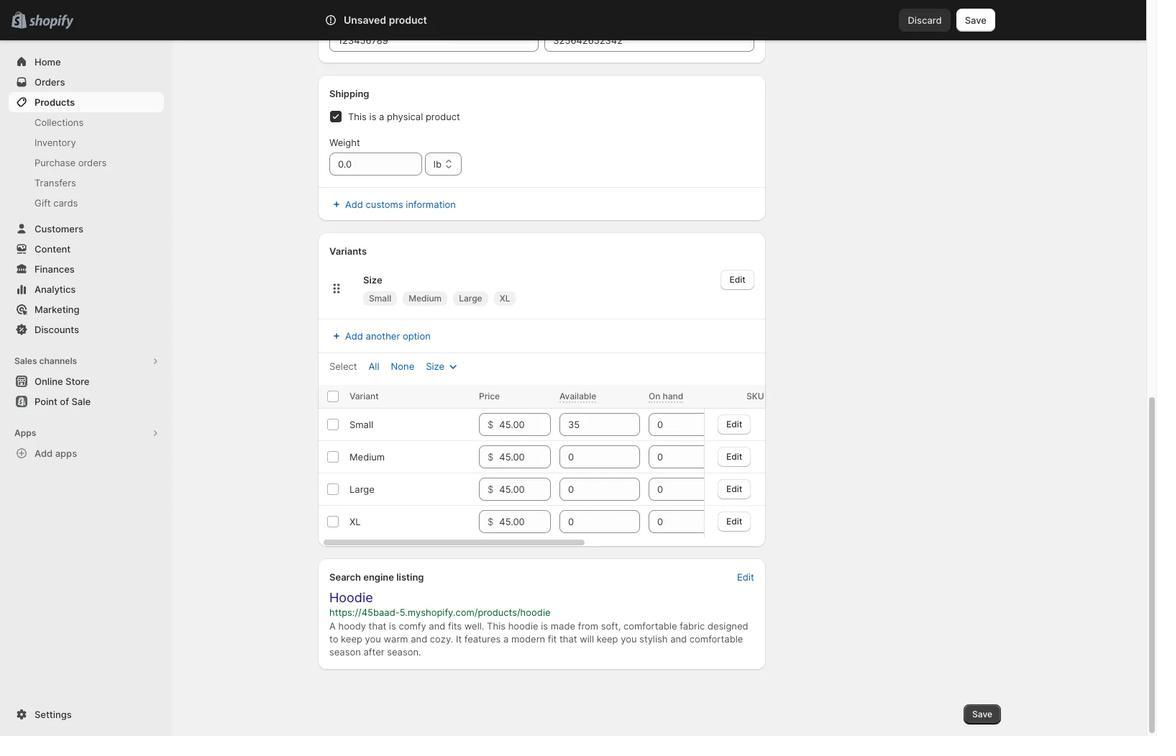 Task type: vqa. For each thing, say whether or not it's contained in the screenshot.
1st keep from right
yes



Task type: locate. For each thing, give the bounding box(es) containing it.
2 vertical spatial add
[[35, 448, 53, 459]]

is up fit
[[541, 620, 548, 632]]

0 horizontal spatial you
[[365, 633, 381, 645]]

add for add customs information
[[345, 199, 363, 210]]

unsaved
[[344, 14, 387, 26]]

Weight text field
[[330, 153, 422, 176]]

1 vertical spatial add
[[345, 330, 363, 342]]

add left apps
[[35, 448, 53, 459]]

gift
[[35, 197, 51, 209]]

point
[[35, 396, 57, 407]]

1 vertical spatial large
[[350, 484, 375, 495]]

modern
[[512, 633, 546, 645]]

customs
[[366, 199, 403, 210]]

a
[[330, 620, 336, 632]]

add for add apps
[[35, 448, 53, 459]]

variant
[[350, 391, 379, 402]]

1 vertical spatial this
[[487, 620, 506, 632]]

1 $ text field from the top
[[500, 413, 551, 436]]

shipping
[[330, 88, 369, 99]]

medium down variant at the left of the page
[[350, 451, 385, 463]]

1 horizontal spatial comfortable
[[690, 633, 744, 645]]

a down hoodie
[[504, 633, 509, 645]]

1 you from the left
[[365, 633, 381, 645]]

search up hoodie
[[330, 571, 361, 583]]

edit button for large
[[718, 479, 752, 499]]

0 horizontal spatial xl
[[350, 516, 361, 527]]

(stock
[[351, 13, 380, 24]]

options element
[[350, 419, 374, 430], [350, 451, 385, 463], [350, 484, 375, 495], [350, 516, 361, 527]]

0 vertical spatial save button
[[957, 9, 996, 32]]

home
[[35, 56, 61, 68]]

1 vertical spatial save
[[973, 709, 993, 720]]

hoodie
[[330, 590, 373, 605]]

add another option
[[345, 330, 431, 342]]

marketing
[[35, 304, 80, 315]]

search
[[389, 14, 419, 26], [330, 571, 361, 583]]

edit button for xl
[[718, 511, 752, 531]]

a left physical
[[379, 111, 385, 122]]

0 vertical spatial this
[[348, 111, 367, 122]]

sale
[[72, 396, 91, 407]]

product up the sku (stock keeping unit) text field
[[389, 14, 427, 26]]

1 horizontal spatial sku
[[747, 391, 765, 402]]

2 $ text field from the top
[[500, 445, 551, 468]]

store
[[66, 376, 90, 387]]

transfers link
[[9, 173, 164, 193]]

is up warm
[[389, 620, 396, 632]]

$ text field
[[500, 413, 551, 436], [500, 445, 551, 468], [500, 478, 551, 501], [500, 510, 551, 533]]

0 horizontal spatial search
[[330, 571, 361, 583]]

and down fabric at the right of the page
[[671, 633, 687, 645]]

1 vertical spatial search
[[330, 571, 361, 583]]

$ for small
[[488, 419, 494, 430]]

warm
[[384, 633, 408, 645]]

1 vertical spatial sku
[[747, 391, 765, 402]]

unit)
[[421, 13, 442, 24]]

size right the none
[[426, 360, 445, 372]]

you down soft,
[[621, 633, 637, 645]]

is left physical
[[370, 111, 377, 122]]

$ text field for xl
[[500, 510, 551, 533]]

0 vertical spatial add
[[345, 199, 363, 210]]

1 vertical spatial that
[[560, 633, 577, 645]]

this
[[348, 111, 367, 122], [487, 620, 506, 632]]

size down variants on the top of the page
[[363, 274, 383, 286]]

shopify image
[[29, 15, 74, 29]]

edit
[[730, 274, 746, 285], [727, 418, 743, 429], [727, 451, 743, 462], [727, 483, 743, 494], [727, 516, 743, 526], [738, 571, 755, 583]]

0 horizontal spatial keep
[[341, 633, 363, 645]]

sales channels
[[14, 355, 77, 366]]

4 $ from the top
[[488, 516, 494, 527]]

listing
[[397, 571, 424, 583]]

3 $ from the top
[[488, 484, 494, 495]]

edit button for small
[[718, 414, 752, 434]]

5.myshopify.com/products/hoodie
[[400, 607, 551, 618]]

3 $ text field from the top
[[500, 478, 551, 501]]

2 $ from the top
[[488, 451, 494, 463]]

apps
[[55, 448, 77, 459]]

options element containing large
[[350, 484, 375, 495]]

0 vertical spatial sku
[[330, 13, 349, 24]]

price
[[479, 391, 500, 402]]

search button
[[365, 9, 782, 32]]

all button
[[360, 356, 388, 376]]

medium up option
[[409, 293, 442, 304]]

that down https://45baad-
[[369, 620, 387, 632]]

search left unit) at the top left of page
[[389, 14, 419, 26]]

2 options element from the top
[[350, 451, 385, 463]]

1 horizontal spatial you
[[621, 633, 637, 645]]

search inside search button
[[389, 14, 419, 26]]

$ text field for large
[[500, 478, 551, 501]]

save
[[965, 14, 987, 26], [973, 709, 993, 720]]

1 horizontal spatial this
[[487, 620, 506, 632]]

and down comfy in the left bottom of the page
[[411, 633, 428, 645]]

1 horizontal spatial xl
[[500, 293, 510, 304]]

options element containing medium
[[350, 451, 385, 463]]

option
[[403, 330, 431, 342]]

xl
[[500, 293, 510, 304], [350, 516, 361, 527]]

a
[[379, 111, 385, 122], [504, 633, 509, 645]]

$
[[488, 419, 494, 430], [488, 451, 494, 463], [488, 484, 494, 495], [488, 516, 494, 527]]

1 vertical spatial xl
[[350, 516, 361, 527]]

edit button
[[718, 414, 752, 434], [718, 446, 752, 467], [718, 479, 752, 499], [718, 511, 752, 531], [729, 567, 763, 587]]

add left customs
[[345, 199, 363, 210]]

1 vertical spatial medium
[[350, 451, 385, 463]]

sku (stock keeping unit)
[[330, 13, 442, 24]]

to
[[330, 633, 338, 645]]

keep down hoody
[[341, 633, 363, 645]]

add inside 'button'
[[345, 330, 363, 342]]

keep down soft,
[[597, 633, 618, 645]]

small down variant at the left of the page
[[350, 419, 374, 430]]

0 horizontal spatial is
[[370, 111, 377, 122]]

orders link
[[9, 72, 164, 92]]

1 $ from the top
[[488, 419, 494, 430]]

0 vertical spatial search
[[389, 14, 419, 26]]

select
[[330, 360, 357, 372]]

product right physical
[[426, 111, 460, 122]]

add
[[345, 199, 363, 210], [345, 330, 363, 342], [35, 448, 53, 459]]

soft,
[[601, 620, 621, 632]]

analytics link
[[9, 279, 164, 299]]

large
[[459, 293, 483, 304], [350, 484, 375, 495]]

that down made
[[560, 633, 577, 645]]

on hand
[[649, 391, 684, 402]]

you up after
[[365, 633, 381, 645]]

1 vertical spatial a
[[504, 633, 509, 645]]

options element containing small
[[350, 419, 374, 430]]

made
[[551, 620, 576, 632]]

sku for sku
[[747, 391, 765, 402]]

options element containing xl
[[350, 516, 361, 527]]

season.
[[387, 646, 421, 658]]

0 horizontal spatial this
[[348, 111, 367, 122]]

None number field
[[560, 413, 619, 436], [649, 413, 708, 436], [560, 445, 619, 468], [649, 445, 708, 468], [560, 478, 619, 501], [649, 478, 708, 501], [560, 510, 619, 533], [649, 510, 708, 533], [560, 413, 619, 436], [649, 413, 708, 436], [560, 445, 619, 468], [649, 445, 708, 468], [560, 478, 619, 501], [649, 478, 708, 501], [560, 510, 619, 533], [649, 510, 708, 533]]

4 $ text field from the top
[[500, 510, 551, 533]]

edit for xl
[[727, 516, 743, 526]]

comfortable down designed
[[690, 633, 744, 645]]

1 vertical spatial size
[[426, 360, 445, 372]]

add customs information button
[[321, 194, 763, 214]]

2 horizontal spatial is
[[541, 620, 548, 632]]

save button
[[957, 9, 996, 32], [964, 704, 1002, 725]]

comfortable up "stylish"
[[624, 620, 677, 632]]

0 vertical spatial save
[[965, 14, 987, 26]]

search for search
[[389, 14, 419, 26]]

gift cards link
[[9, 193, 164, 213]]

small up add another option 'button'
[[369, 293, 392, 304]]

3 options element from the top
[[350, 484, 375, 495]]

and up cozy.
[[429, 620, 446, 632]]

1 keep from the left
[[341, 633, 363, 645]]

2 you from the left
[[621, 633, 637, 645]]

1 horizontal spatial size
[[426, 360, 445, 372]]

1 horizontal spatial medium
[[409, 293, 442, 304]]

0 vertical spatial medium
[[409, 293, 442, 304]]

1 horizontal spatial keep
[[597, 633, 618, 645]]

add apps button
[[9, 443, 164, 463]]

that
[[369, 620, 387, 632], [560, 633, 577, 645]]

add customs information
[[345, 199, 456, 210]]

1 horizontal spatial that
[[560, 633, 577, 645]]

lb
[[434, 158, 442, 170]]

edit for small
[[727, 418, 743, 429]]

discard
[[908, 14, 942, 26]]

0 vertical spatial a
[[379, 111, 385, 122]]

content link
[[9, 239, 164, 259]]

discounts link
[[9, 319, 164, 340]]

and
[[429, 620, 446, 632], [411, 633, 428, 645], [671, 633, 687, 645]]

1 horizontal spatial large
[[459, 293, 483, 304]]

this down shipping
[[348, 111, 367, 122]]

information
[[406, 199, 456, 210]]

online store link
[[9, 371, 164, 391]]

sku
[[330, 13, 349, 24], [747, 391, 765, 402]]

0 vertical spatial large
[[459, 293, 483, 304]]

4 options element from the top
[[350, 516, 361, 527]]

add left "another"
[[345, 330, 363, 342]]

hoody
[[339, 620, 366, 632]]

purchase
[[35, 157, 76, 168]]

0 horizontal spatial that
[[369, 620, 387, 632]]

0 vertical spatial that
[[369, 620, 387, 632]]

0 vertical spatial comfortable
[[624, 620, 677, 632]]

0 horizontal spatial sku
[[330, 13, 349, 24]]

0 horizontal spatial large
[[350, 484, 375, 495]]

1 options element from the top
[[350, 419, 374, 430]]

1 horizontal spatial a
[[504, 633, 509, 645]]

sku for sku (stock keeping unit)
[[330, 13, 349, 24]]

1 horizontal spatial search
[[389, 14, 419, 26]]

0 horizontal spatial size
[[363, 274, 383, 286]]

hand
[[663, 391, 684, 402]]

keep
[[341, 633, 363, 645], [597, 633, 618, 645]]

this up the features
[[487, 620, 506, 632]]

0 vertical spatial size
[[363, 274, 383, 286]]

edit button
[[721, 270, 755, 290]]



Task type: describe. For each thing, give the bounding box(es) containing it.
point of sale button
[[0, 391, 173, 412]]

apps button
[[9, 423, 164, 443]]

hoodie
[[508, 620, 539, 632]]

cozy.
[[430, 633, 454, 645]]

1 vertical spatial comfortable
[[690, 633, 744, 645]]

another
[[366, 330, 400, 342]]

edit for large
[[727, 483, 743, 494]]

all
[[369, 360, 380, 372]]

options element for small the '$' text field
[[350, 419, 374, 430]]

engine
[[364, 571, 394, 583]]

add for add another option
[[345, 330, 363, 342]]

point of sale
[[35, 396, 91, 407]]

features
[[465, 633, 501, 645]]

$ text field for small
[[500, 413, 551, 436]]

products link
[[9, 92, 164, 112]]

1 vertical spatial product
[[426, 111, 460, 122]]

$ for medium
[[488, 451, 494, 463]]

0 horizontal spatial and
[[411, 633, 428, 645]]

stylish
[[640, 633, 668, 645]]

analytics
[[35, 284, 76, 295]]

$ for large
[[488, 484, 494, 495]]

edit for medium
[[727, 451, 743, 462]]

online store button
[[0, 371, 173, 391]]

$ for xl
[[488, 516, 494, 527]]

orders
[[78, 157, 107, 168]]

edit inside dropdown button
[[730, 274, 746, 285]]

purchase orders link
[[9, 153, 164, 173]]

$ text field for medium
[[500, 445, 551, 468]]

size button
[[418, 356, 469, 376]]

0 horizontal spatial medium
[[350, 451, 385, 463]]

fits
[[448, 620, 462, 632]]

purchase orders
[[35, 157, 107, 168]]

from
[[578, 620, 599, 632]]

customers
[[35, 223, 83, 235]]

sales channels button
[[9, 351, 164, 371]]

gift cards
[[35, 197, 78, 209]]

well.
[[465, 620, 485, 632]]

2 horizontal spatial and
[[671, 633, 687, 645]]

online store
[[35, 376, 90, 387]]

it
[[456, 633, 462, 645]]

channels
[[39, 355, 77, 366]]

season
[[330, 646, 361, 658]]

0 vertical spatial small
[[369, 293, 392, 304]]

point of sale link
[[9, 391, 164, 412]]

fabric
[[680, 620, 705, 632]]

options element for the '$' text field related to xl
[[350, 516, 361, 527]]

inventory link
[[9, 132, 164, 153]]

of
[[60, 396, 69, 407]]

physical
[[387, 111, 423, 122]]

cards
[[53, 197, 78, 209]]

search for search engine listing
[[330, 571, 361, 583]]

1 vertical spatial save button
[[964, 704, 1002, 725]]

settings link
[[9, 704, 164, 725]]

keeping
[[382, 13, 418, 24]]

Barcode (ISBN, UPC, GTIN, etc.) text field
[[545, 29, 755, 52]]

will
[[580, 633, 594, 645]]

none button
[[382, 356, 423, 376]]

marketing link
[[9, 299, 164, 319]]

1 horizontal spatial is
[[389, 620, 396, 632]]

SKU (Stock Keeping Unit) text field
[[330, 29, 539, 52]]

after
[[364, 646, 385, 658]]

products
[[35, 96, 75, 108]]

variants
[[330, 245, 367, 257]]

customers link
[[9, 219, 164, 239]]

0 horizontal spatial a
[[379, 111, 385, 122]]

online
[[35, 376, 63, 387]]

save for bottom the save button
[[973, 709, 993, 720]]

transfers
[[35, 177, 76, 189]]

discounts
[[35, 324, 79, 335]]

finances link
[[9, 259, 164, 279]]

edit button for medium
[[718, 446, 752, 467]]

0 vertical spatial product
[[389, 14, 427, 26]]

0 vertical spatial xl
[[500, 293, 510, 304]]

fit
[[548, 633, 557, 645]]

size inside dropdown button
[[426, 360, 445, 372]]

weight
[[330, 137, 360, 148]]

home link
[[9, 52, 164, 72]]

collections link
[[9, 112, 164, 132]]

this inside hoodie https://45baad-5.myshopify.com/products/hoodie a hoody that is comfy and fits well. this hoodie is made from soft, comfortable fabric designed to keep you warm and cozy. it features a modern fit that will keep you stylish and comfortable season after season.
[[487, 620, 506, 632]]

options element for the '$' text field related to large
[[350, 484, 375, 495]]

collections
[[35, 117, 84, 128]]

this is a physical product
[[348, 111, 460, 122]]

apps
[[14, 427, 36, 438]]

1 vertical spatial small
[[350, 419, 374, 430]]

0 horizontal spatial comfortable
[[624, 620, 677, 632]]

inventory
[[35, 137, 76, 148]]

orders
[[35, 76, 65, 88]]

a inside hoodie https://45baad-5.myshopify.com/products/hoodie a hoody that is comfy and fits well. this hoodie is made from soft, comfortable fabric designed to keep you warm and cozy. it features a modern fit that will keep you stylish and comfortable season after season.
[[504, 633, 509, 645]]

on
[[649, 391, 661, 402]]

sales
[[14, 355, 37, 366]]

unsaved product
[[344, 14, 427, 26]]

settings
[[35, 709, 72, 720]]

options element for medium's the '$' text field
[[350, 451, 385, 463]]

2 keep from the left
[[597, 633, 618, 645]]

save for topmost the save button
[[965, 14, 987, 26]]

discard button
[[900, 9, 951, 32]]

none
[[391, 360, 415, 372]]

1 horizontal spatial and
[[429, 620, 446, 632]]

finances
[[35, 263, 75, 275]]

hoodie https://45baad-5.myshopify.com/products/hoodie a hoody that is comfy and fits well. this hoodie is made from soft, comfortable fabric designed to keep you warm and cozy. it features a modern fit that will keep you stylish and comfortable season after season.
[[330, 590, 749, 658]]



